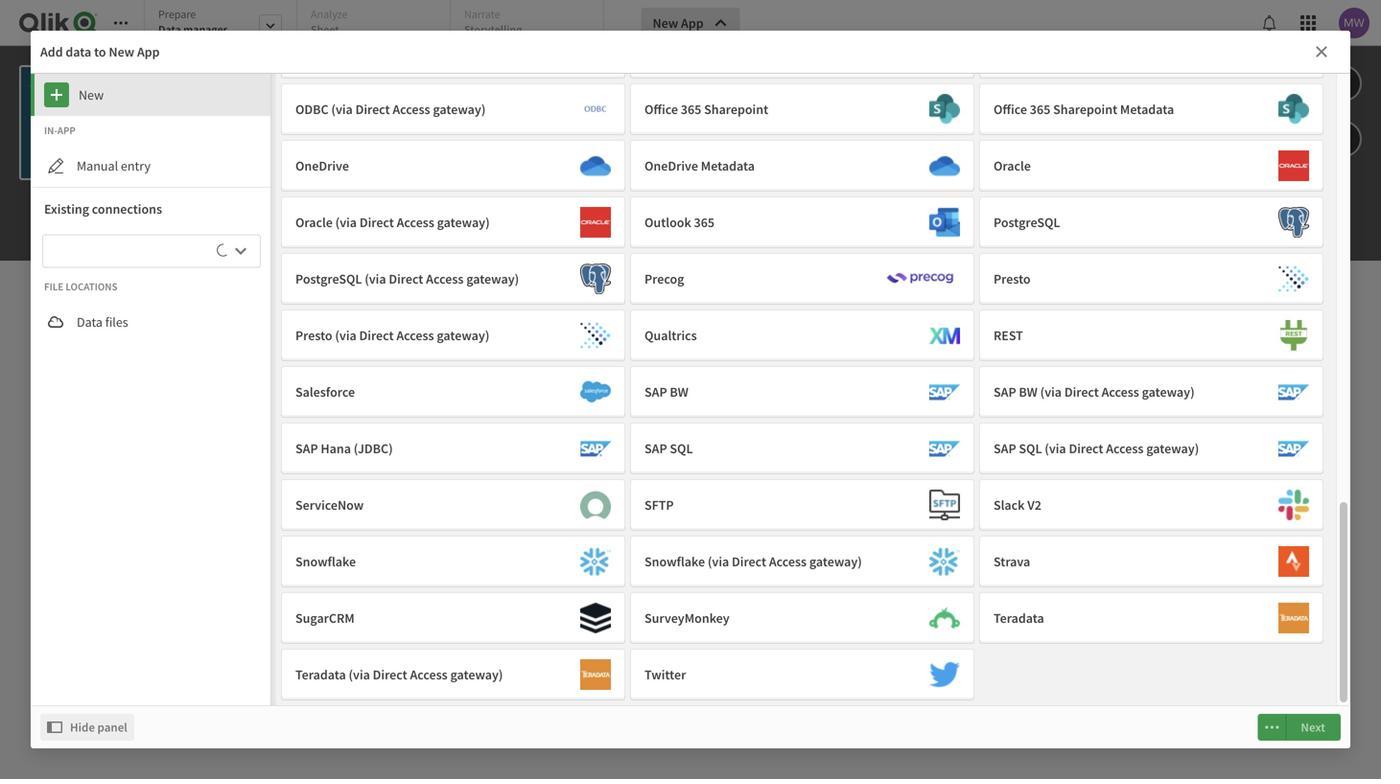 Task type: vqa. For each thing, say whether or not it's contained in the screenshot.
7aa5304d-7a76-48bc-b5f0-b77ed04e0cc7 'element'
no



Task type: locate. For each thing, give the bounding box(es) containing it.
(via down sugarcrm
[[349, 667, 370, 684]]

toolbar
[[0, 0, 1381, 261]]

oracle for oracle
[[994, 157, 1031, 175]]

in-
[[44, 124, 57, 137]]

onedrive up the 'outlook' on the top
[[644, 157, 698, 175]]

to inside files and other sources drag and drop files or click to browse files and connections
[[888, 548, 899, 565]]

(via for postgresql (via direct access gateway)
[[365, 270, 386, 288]]

365 for office 365 sharepoint
[[681, 101, 701, 118]]

data files image
[[44, 311, 67, 334]]

sap sql (via direct access gateway)
[[994, 440, 1199, 457]]

new up last
[[224, 65, 250, 82]]

data
[[66, 43, 91, 60], [700, 332, 743, 361], [425, 548, 450, 565], [609, 644, 634, 661]]

postgresql for postgresql (via direct access gateway)
[[295, 270, 362, 288]]

to inside data catalog access data that's available to you
[[540, 548, 552, 565]]

progress bar inside get started adding data to your app. application
[[213, 243, 231, 260]]

2 onedrive from the left
[[644, 157, 698, 175]]

sap for sap bw
[[644, 384, 667, 401]]

teradata down strava
[[994, 610, 1044, 627]]

1 vertical spatial connections
[[996, 548, 1064, 565]]

0 horizontal spatial teradata
[[295, 667, 346, 684]]

edit image
[[44, 154, 67, 177]]

2 office from the left
[[994, 101, 1027, 118]]

hide panel
[[70, 720, 127, 736]]

bw for sap bw
[[670, 384, 688, 401]]

1 horizontal spatial onedrive
[[644, 157, 698, 175]]

load data and perform transformations.
[[578, 644, 803, 661]]

2 vertical spatial app
[[253, 65, 275, 82]]

oracle (via direct access gateway)
[[295, 214, 490, 231]]

office
[[644, 101, 678, 118], [994, 101, 1027, 118]]

0 horizontal spatial snowflake
[[295, 553, 356, 571]]

teradata
[[994, 610, 1044, 627], [295, 667, 346, 684]]

1 horizontal spatial connections
[[996, 548, 1064, 565]]

(via right odbc
[[331, 101, 353, 118]]

snowflake (via direct access gateway)
[[644, 553, 862, 571]]

(via up presto (via direct access gateway)
[[365, 270, 386, 288]]

0 horizontal spatial oracle
[[295, 214, 333, 231]]

presto
[[994, 270, 1031, 288], [295, 327, 332, 344]]

sql
[[670, 440, 693, 457], [1019, 440, 1042, 457]]

app!
[[270, 107, 296, 125]]

presto for presto (via direct access gateway)
[[295, 327, 332, 344]]

1 horizontal spatial metadata
[[1120, 101, 1174, 118]]

1 onedrive from the left
[[295, 157, 349, 175]]

access inside data catalog access data that's available to you
[[385, 548, 422, 565]]

next button
[[1286, 714, 1341, 741]]

sql down sap bw
[[670, 440, 693, 457]]

0 horizontal spatial postgresql
[[295, 270, 362, 288]]

0 vertical spatial oracle
[[994, 157, 1031, 175]]

data catalog access data that's available to you
[[385, 526, 575, 565]]

access for snowflake (via direct access gateway)
[[769, 553, 807, 571]]

files right browse
[[946, 548, 969, 565]]

files down locations at the left of the page
[[105, 314, 128, 331]]

sftp
[[644, 497, 674, 514]]

sap hana (jdbc)
[[295, 440, 393, 457]]

sap left hana
[[295, 440, 318, 457]]

data inside data catalog access data that's available to you
[[434, 526, 469, 548]]

postgresql
[[994, 214, 1060, 231], [295, 270, 362, 288]]

to right add
[[94, 43, 106, 60]]

0 horizontal spatial bw
[[670, 384, 688, 401]]

365
[[681, 101, 701, 118], [1030, 101, 1050, 118], [694, 214, 715, 231]]

bw down rest
[[1019, 384, 1038, 401]]

bw down get started adding data to your app.
[[670, 384, 688, 401]]

1 snowflake from the left
[[295, 553, 356, 571]]

office for office 365 sharepoint metadata
[[994, 101, 1027, 118]]

add
[[40, 43, 63, 60]]

data left last
[[224, 86, 245, 100]]

0 horizontal spatial app
[[137, 43, 160, 60]]

metadata
[[1120, 101, 1174, 118], [701, 157, 755, 175]]

sap for sap sql
[[644, 440, 667, 457]]

get started adding data to your app.
[[518, 332, 863, 361]]

2 snowflake from the left
[[644, 553, 705, 571]]

1 vertical spatial teradata
[[295, 667, 346, 684]]

app
[[681, 14, 704, 32], [137, 43, 160, 60], [253, 65, 275, 82]]

bw
[[670, 384, 688, 401], [1019, 384, 1038, 401]]

app for new app data last loaded: my first app!
[[253, 65, 275, 82]]

app up last
[[253, 65, 275, 82]]

gateway) for oracle (via direct access gateway)
[[437, 214, 490, 231]]

0 horizontal spatial files
[[105, 314, 128, 331]]

presto (via direct access gateway)
[[295, 327, 489, 344]]

1 vertical spatial postgresql
[[295, 270, 362, 288]]

data for data files
[[77, 314, 103, 331]]

1 vertical spatial oracle
[[295, 214, 333, 231]]

2 horizontal spatial app
[[681, 14, 704, 32]]

new right new icon
[[79, 86, 104, 104]]

1 sql from the left
[[670, 440, 693, 457]]

1 horizontal spatial oracle
[[994, 157, 1031, 175]]

adding
[[628, 332, 695, 361]]

qualtrics
[[644, 327, 697, 344]]

1 vertical spatial presto
[[295, 327, 332, 344]]

1 vertical spatial app
[[137, 43, 160, 60]]

(via up the sap sql (via direct access gateway)
[[1040, 384, 1062, 401]]

1 horizontal spatial bw
[[1019, 384, 1038, 401]]

access
[[393, 101, 430, 118], [397, 214, 434, 231], [426, 270, 464, 288], [396, 327, 434, 344], [1102, 384, 1139, 401], [1106, 440, 1144, 457], [385, 548, 422, 565], [769, 553, 807, 571], [410, 667, 448, 684]]

1 horizontal spatial snowflake
[[644, 553, 705, 571]]

sap up slack
[[994, 440, 1016, 457]]

1 office from the left
[[644, 101, 678, 118]]

(via up postgresql (via direct access gateway)
[[335, 214, 357, 231]]

data left the that's
[[425, 548, 450, 565]]

that's
[[453, 548, 484, 565]]

1 horizontal spatial presto
[[994, 270, 1031, 288]]

0 vertical spatial connections
[[92, 200, 162, 218]]

0 vertical spatial presto
[[994, 270, 1031, 288]]

new inside new app data last loaded: my first app!
[[224, 65, 250, 82]]

onedrive down odbc
[[295, 157, 349, 175]]

sharepoint
[[704, 101, 768, 118], [1053, 101, 1117, 118]]

to left you
[[540, 548, 552, 565]]

data left catalog
[[434, 526, 469, 548]]

connections inside files and other sources drag and drop files or click to browse files and connections
[[996, 548, 1064, 565]]

slack v2
[[994, 497, 1041, 514]]

app down prepare
[[137, 43, 160, 60]]

1 horizontal spatial sql
[[1019, 440, 1042, 457]]

new
[[653, 14, 678, 32], [109, 43, 134, 60], [224, 65, 250, 82], [79, 86, 104, 104]]

prepare
[[158, 7, 196, 22]]

snowflake for snowflake
[[295, 553, 356, 571]]

toolbar containing new app
[[0, 0, 1381, 261]]

onedrive
[[295, 157, 349, 175], [644, 157, 698, 175]]

new app
[[653, 14, 704, 32]]

data down prepare
[[158, 22, 181, 37]]

click
[[859, 548, 885, 565]]

drop
[[790, 548, 817, 565]]

presto up rest
[[994, 270, 1031, 288]]

and up twitter in the bottom left of the page
[[637, 644, 658, 661]]

progress bar
[[213, 243, 231, 260]]

get
[[518, 332, 551, 361]]

sql for sap sql
[[670, 440, 693, 457]]

locations
[[66, 280, 117, 293]]

(via left drag
[[708, 553, 729, 571]]

v2
[[1027, 497, 1041, 514]]

teradata down sugarcrm
[[295, 667, 346, 684]]

to right click on the bottom right of the page
[[888, 548, 899, 565]]

data left load at the bottom of page
[[644, 622, 678, 644]]

presto up salesforce at the left
[[295, 327, 332, 344]]

None text field
[[50, 235, 216, 268]]

1 horizontal spatial app
[[253, 65, 275, 82]]

data load editor
[[644, 622, 762, 644]]

gateway)
[[433, 101, 486, 118], [437, 214, 490, 231], [466, 270, 519, 288], [437, 327, 489, 344], [1142, 384, 1195, 401], [1146, 440, 1199, 457], [809, 553, 862, 571], [450, 667, 503, 684]]

to
[[94, 43, 106, 60], [747, 332, 767, 361], [540, 548, 552, 565], [888, 548, 899, 565]]

1 horizontal spatial office
[[994, 101, 1027, 118]]

onedrive for onedrive metadata
[[644, 157, 698, 175]]

new up office 365 sharepoint
[[653, 14, 678, 32]]

snowflake up surveymonkey
[[644, 553, 705, 571]]

(via up salesforce at the left
[[335, 327, 357, 344]]

entry
[[121, 157, 151, 175]]

data files
[[77, 314, 128, 331]]

sql up v2
[[1019, 440, 1042, 457]]

none text field inside get started adding data to your app. application
[[50, 235, 216, 268]]

1 horizontal spatial sharepoint
[[1053, 101, 1117, 118]]

gateway) for teradata (via direct access gateway)
[[450, 667, 503, 684]]

1 vertical spatial metadata
[[701, 157, 755, 175]]

0 horizontal spatial onedrive
[[295, 157, 349, 175]]

1 horizontal spatial teradata
[[994, 610, 1044, 627]]

0 vertical spatial teradata
[[994, 610, 1044, 627]]

direct
[[355, 101, 390, 118], [359, 214, 394, 231], [389, 270, 423, 288], [359, 327, 394, 344], [1064, 384, 1099, 401], [1069, 440, 1103, 457], [732, 553, 766, 571], [373, 667, 407, 684]]

(via
[[331, 101, 353, 118], [335, 214, 357, 231], [365, 270, 386, 288], [335, 327, 357, 344], [1040, 384, 1062, 401], [1045, 440, 1066, 457], [708, 553, 729, 571], [349, 667, 370, 684]]

oracle
[[994, 157, 1031, 175], [295, 214, 333, 231]]

0 horizontal spatial presto
[[295, 327, 332, 344]]

(via for oracle (via direct access gateway)
[[335, 214, 357, 231]]

files
[[105, 314, 128, 331], [819, 548, 842, 565], [946, 548, 969, 565]]

new inside the new app button
[[653, 14, 678, 32]]

0 horizontal spatial sql
[[670, 440, 693, 457]]

0 vertical spatial app
[[681, 14, 704, 32]]

0 horizontal spatial office
[[644, 101, 678, 118]]

(via for snowflake (via direct access gateway)
[[708, 553, 729, 571]]

edit image
[[1334, 72, 1351, 95]]

snowflake
[[295, 553, 356, 571], [644, 553, 705, 571]]

app for new app
[[681, 14, 704, 32]]

connections down entry at the left top of page
[[92, 200, 162, 218]]

0 horizontal spatial metadata
[[701, 157, 755, 175]]

direct for snowflake (via direct access gateway)
[[732, 553, 766, 571]]

app inside button
[[681, 14, 704, 32]]

sap down rest
[[994, 384, 1016, 401]]

sap
[[644, 384, 667, 401], [994, 384, 1016, 401], [295, 440, 318, 457], [644, 440, 667, 457], [994, 440, 1016, 457]]

1 horizontal spatial postgresql
[[994, 214, 1060, 231]]

2 sharepoint from the left
[[1053, 101, 1117, 118]]

data for data catalog access data that's available to you
[[434, 526, 469, 548]]

outlook 365
[[644, 214, 715, 231]]

sap up sftp on the bottom left
[[644, 440, 667, 457]]

new for new app data last loaded: my first app!
[[224, 65, 250, 82]]

hide
[[70, 720, 95, 736]]

new for new app
[[653, 14, 678, 32]]

2 sql from the left
[[1019, 440, 1042, 457]]

load
[[681, 622, 714, 644]]

365 for outlook 365
[[694, 214, 715, 231]]

gateway) for snowflake (via direct access gateway)
[[809, 553, 862, 571]]

data right qualtrics on the top of the page
[[700, 332, 743, 361]]

app up office 365 sharepoint
[[681, 14, 704, 32]]

snowflake up sugarcrm
[[295, 553, 356, 571]]

app.
[[820, 332, 863, 361]]

catalog
[[472, 526, 526, 548]]

teradata for teradata
[[994, 610, 1044, 627]]

app inside new app data last loaded: my first app!
[[253, 65, 275, 82]]

data right data files icon
[[77, 314, 103, 331]]

1 bw from the left
[[670, 384, 688, 401]]

data right load
[[609, 644, 634, 661]]

sql for sap sql (via direct access gateway)
[[1019, 440, 1042, 457]]

data
[[158, 22, 181, 37], [224, 86, 245, 100], [77, 314, 103, 331], [434, 526, 469, 548], [644, 622, 678, 644]]

0 horizontal spatial connections
[[92, 200, 162, 218]]

files left or
[[819, 548, 842, 565]]

1 sharepoint from the left
[[704, 101, 768, 118]]

direct for postgresql (via direct access gateway)
[[389, 270, 423, 288]]

outlook
[[644, 214, 691, 231]]

2 bw from the left
[[1019, 384, 1038, 401]]

and
[[853, 526, 882, 548], [766, 548, 787, 565], [971, 548, 993, 565], [637, 644, 658, 661]]

files
[[816, 526, 850, 548]]

connections down v2
[[996, 548, 1064, 565]]

0 vertical spatial postgresql
[[994, 214, 1060, 231]]

manager
[[183, 22, 227, 37]]

get started adding data to your app. application
[[0, 0, 1381, 780]]

sap down adding
[[644, 384, 667, 401]]

0 horizontal spatial sharepoint
[[704, 101, 768, 118]]

connections
[[92, 200, 162, 218], [996, 548, 1064, 565]]



Task type: describe. For each thing, give the bounding box(es) containing it.
prepare data manager
[[158, 7, 227, 37]]

new for new
[[79, 86, 104, 104]]

2 horizontal spatial files
[[946, 548, 969, 565]]

access for postgresql (via direct access gateway)
[[426, 270, 464, 288]]

salesforce
[[295, 384, 355, 401]]

twitter
[[644, 667, 686, 684]]

load
[[578, 644, 606, 661]]

direct for oracle (via direct access gateway)
[[359, 214, 394, 231]]

access for oracle (via direct access gateway)
[[397, 214, 434, 231]]

sap sql
[[644, 440, 693, 457]]

presto for presto
[[994, 270, 1031, 288]]

loaded:
[[265, 86, 298, 100]]

data for data load editor
[[644, 622, 678, 644]]

(via down 'sap bw (via direct access gateway)'
[[1045, 440, 1066, 457]]

gateway) for postgresql (via direct access gateway)
[[466, 270, 519, 288]]

file locations
[[44, 280, 117, 293]]

available
[[487, 548, 538, 565]]

to left your
[[747, 332, 767, 361]]

strava
[[994, 553, 1030, 571]]

new app button
[[641, 8, 740, 38]]

or
[[845, 548, 857, 565]]

precog
[[644, 270, 684, 288]]

sources
[[929, 526, 985, 548]]

(via for presto (via direct access gateway)
[[335, 327, 357, 344]]

first
[[243, 107, 268, 125]]

sugarcrm
[[295, 610, 355, 627]]

next
[[1301, 720, 1325, 736]]

existing
[[44, 200, 89, 218]]

data inside data catalog access data that's available to you
[[425, 548, 450, 565]]

you
[[555, 548, 575, 565]]

postgresql for postgresql
[[994, 214, 1060, 231]]

file
[[44, 280, 63, 293]]

perform
[[661, 644, 706, 661]]

surveymonkey
[[644, 610, 730, 627]]

access for presto (via direct access gateway)
[[396, 327, 434, 344]]

office 365 sharepoint
[[644, 101, 768, 118]]

data inside new app data last loaded: my first app!
[[224, 86, 245, 100]]

bw for sap bw (via direct access gateway)
[[1019, 384, 1038, 401]]

add data to new app
[[40, 43, 160, 60]]

editor
[[717, 622, 762, 644]]

access for teradata (via direct access gateway)
[[410, 667, 448, 684]]

postgresql (via direct access gateway)
[[295, 270, 519, 288]]

onedrive for onedrive
[[295, 157, 349, 175]]

snowflake for snowflake (via direct access gateway)
[[644, 553, 705, 571]]

cancel image
[[1314, 40, 1329, 63]]

in-app
[[44, 124, 76, 137]]

sharepoint for office 365 sharepoint metadata
[[1053, 101, 1117, 118]]

sap for sap hana (jdbc)
[[295, 440, 318, 457]]

other
[[885, 526, 925, 548]]

and left strava
[[971, 548, 993, 565]]

last
[[247, 86, 263, 100]]

teradata (via direct access gateway)
[[295, 667, 503, 684]]

and right files
[[853, 526, 882, 548]]

app options image
[[1334, 128, 1351, 151]]

sap bw (via direct access gateway)
[[994, 384, 1195, 401]]

gateway) for presto (via direct access gateway)
[[437, 327, 489, 344]]

my
[[224, 107, 240, 125]]

manual entry
[[77, 157, 151, 175]]

new app data last loaded: my first app!
[[224, 65, 298, 125]]

more image
[[1264, 716, 1280, 739]]

sap bw
[[644, 384, 688, 401]]

teradata for teradata (via direct access gateway)
[[295, 667, 346, 684]]

existing connections
[[44, 200, 162, 218]]

rest
[[994, 327, 1023, 344]]

transformations.
[[709, 644, 803, 661]]

odbc (via direct access gateway)
[[295, 101, 486, 118]]

oracle for oracle (via direct access gateway)
[[295, 214, 333, 231]]

(via for teradata (via direct access gateway)
[[349, 667, 370, 684]]

files and other sources drag and drop files or click to browse files and connections
[[737, 526, 1064, 565]]

new right add
[[109, 43, 134, 60]]

drag
[[737, 548, 763, 565]]

sap for sap bw (via direct access gateway)
[[994, 384, 1016, 401]]

and right drag
[[766, 548, 787, 565]]

0 vertical spatial metadata
[[1120, 101, 1174, 118]]

panel
[[97, 720, 127, 736]]

office 365 sharepoint metadata
[[994, 101, 1174, 118]]

onedrive metadata
[[644, 157, 755, 175]]

office for office 365 sharepoint
[[644, 101, 678, 118]]

access for odbc (via direct access gateway)
[[393, 101, 430, 118]]

1 horizontal spatial files
[[819, 548, 842, 565]]

365 for office 365 sharepoint metadata
[[1030, 101, 1050, 118]]

browse
[[902, 548, 943, 565]]

slack
[[994, 497, 1025, 514]]

hana
[[321, 440, 351, 457]]

data right add
[[66, 43, 91, 60]]

toggle left image
[[47, 716, 62, 739]]

(via for odbc (via direct access gateway)
[[331, 101, 353, 118]]

your
[[772, 332, 816, 361]]

manual
[[77, 157, 118, 175]]

odbc
[[295, 101, 329, 118]]

gateway) for odbc (via direct access gateway)
[[433, 101, 486, 118]]

data inside prepare data manager
[[158, 22, 181, 37]]

started
[[556, 332, 624, 361]]

sap for sap sql (via direct access gateway)
[[994, 440, 1016, 457]]

direct for odbc (via direct access gateway)
[[355, 101, 390, 118]]

servicenow
[[295, 497, 364, 514]]

app
[[57, 124, 76, 137]]

(jdbc)
[[354, 440, 393, 457]]

direct for teradata (via direct access gateway)
[[373, 667, 407, 684]]

direct for presto (via direct access gateway)
[[359, 327, 394, 344]]

new image
[[44, 82, 69, 107]]

sharepoint for office 365 sharepoint
[[704, 101, 768, 118]]

hide panel button
[[40, 714, 134, 741]]



